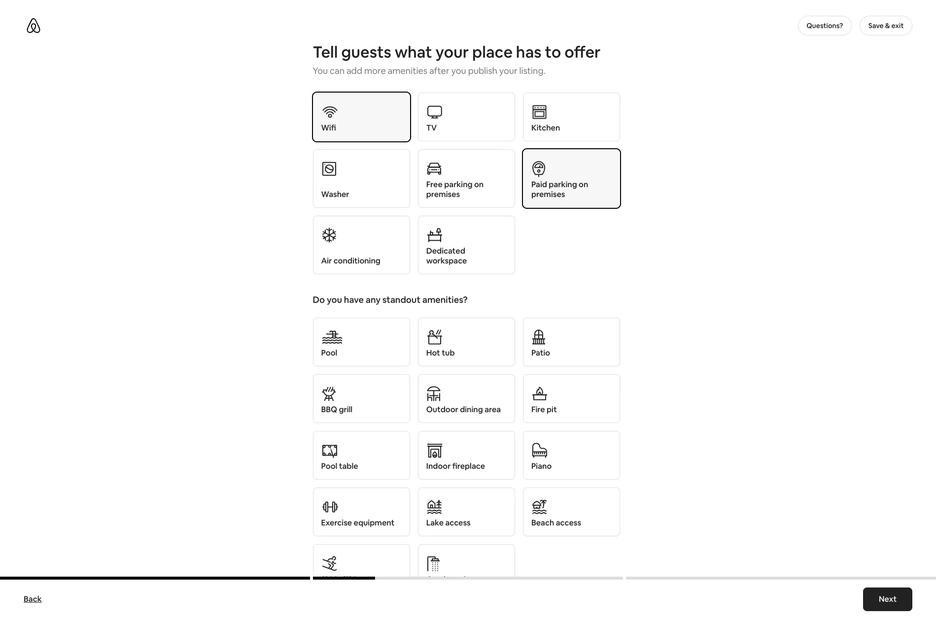 Task type: describe. For each thing, give the bounding box(es) containing it.
BBQ grill button
[[313, 375, 410, 424]]

dedicated workspace
[[427, 246, 467, 266]]

washer
[[321, 189, 349, 200]]

conditioning
[[334, 256, 381, 266]]

Pool table button
[[313, 432, 410, 480]]

save
[[869, 21, 884, 30]]

publish
[[468, 65, 498, 76]]

lake
[[427, 518, 444, 529]]

Outdoor dining area button
[[418, 375, 515, 424]]

0 vertical spatial your
[[436, 42, 469, 62]]

save & exit button
[[860, 16, 913, 36]]

workspace
[[427, 256, 467, 266]]

Washer button
[[313, 149, 410, 208]]

premises for free
[[427, 189, 460, 200]]

on for free parking on premises
[[474, 180, 484, 190]]

tub
[[442, 348, 455, 359]]

table
[[339, 462, 358, 472]]

air conditioning
[[321, 256, 381, 266]]

Beach access button
[[523, 488, 621, 537]]

piano
[[532, 462, 552, 472]]

tell
[[313, 42, 338, 62]]

save & exit
[[869, 21, 904, 30]]

0 horizontal spatial you
[[327, 294, 342, 306]]

has
[[516, 42, 542, 62]]

bbq grill
[[321, 405, 353, 415]]

can
[[330, 65, 345, 76]]

offer
[[565, 42, 601, 62]]

Pool button
[[313, 318, 410, 367]]

outdoor for outdoor shower
[[427, 575, 459, 585]]

you
[[313, 65, 328, 76]]

fire
[[532, 405, 545, 415]]

next
[[879, 595, 897, 605]]

air
[[321, 256, 332, 266]]

ski-in/ski-out
[[321, 575, 372, 585]]

add
[[347, 65, 363, 76]]

paid
[[532, 180, 547, 190]]

area
[[485, 405, 501, 415]]

outdoor for outdoor dining area
[[427, 405, 459, 415]]

bbq
[[321, 405, 337, 415]]

exercise
[[321, 518, 352, 529]]

indoor
[[427, 462, 451, 472]]

do
[[313, 294, 325, 306]]

Indoor fireplace button
[[418, 432, 515, 480]]

grill
[[339, 405, 353, 415]]

dedicated
[[427, 246, 465, 256]]

pool table
[[321, 462, 358, 472]]

listing.
[[520, 65, 546, 76]]

equipment
[[354, 518, 395, 529]]

what
[[395, 42, 432, 62]]

outdoor shower
[[427, 575, 487, 585]]

indoor fireplace
[[427, 462, 485, 472]]

Ski-in/Ski-out button
[[313, 545, 410, 594]]

on for paid parking on premises
[[579, 180, 589, 190]]



Task type: vqa. For each thing, say whether or not it's contained in the screenshot.
the Air conditioning Button
yes



Task type: locate. For each thing, give the bounding box(es) containing it.
parking for paid
[[549, 180, 577, 190]]

Patio button
[[523, 318, 621, 367]]

1 premises from the left
[[427, 189, 460, 200]]

you inside tell guests what your place has to offer you can add more amenities after you publish your listing.
[[452, 65, 466, 76]]

shower
[[460, 575, 487, 585]]

Paid parking on premises button
[[523, 149, 621, 208]]

0 horizontal spatial access
[[446, 518, 471, 529]]

your up after on the left
[[436, 42, 469, 62]]

1 horizontal spatial on
[[579, 180, 589, 190]]

Kitchen button
[[523, 93, 621, 142]]

1 vertical spatial outdoor
[[427, 575, 459, 585]]

access right lake
[[446, 518, 471, 529]]

1 pool from the top
[[321, 348, 338, 359]]

access inside 'button'
[[556, 518, 582, 529]]

standout
[[383, 294, 421, 306]]

1 horizontal spatial parking
[[549, 180, 577, 190]]

next button
[[864, 588, 913, 612]]

Hot tub button
[[418, 318, 515, 367]]

parking for free
[[444, 180, 473, 190]]

on
[[474, 180, 484, 190], [579, 180, 589, 190]]

beach access
[[532, 518, 582, 529]]

parking inside free parking on premises
[[444, 180, 473, 190]]

access
[[446, 518, 471, 529], [556, 518, 582, 529]]

2 pool from the top
[[321, 462, 338, 472]]

tv
[[427, 123, 437, 133]]

premises
[[427, 189, 460, 200], [532, 189, 565, 200]]

1 horizontal spatial access
[[556, 518, 582, 529]]

1 vertical spatial you
[[327, 294, 342, 306]]

premises for paid
[[532, 189, 565, 200]]

access for lake access
[[446, 518, 471, 529]]

parking right free
[[444, 180, 473, 190]]

Lake access button
[[418, 488, 515, 537]]

wifi
[[321, 123, 336, 133]]

on right free
[[474, 180, 484, 190]]

amenities?
[[423, 294, 468, 306]]

2 on from the left
[[579, 180, 589, 190]]

Free parking on premises button
[[418, 149, 515, 208]]

outdoor dining area
[[427, 405, 501, 415]]

free
[[427, 180, 443, 190]]

access for beach access
[[556, 518, 582, 529]]

1 access from the left
[[446, 518, 471, 529]]

parking
[[444, 180, 473, 190], [549, 180, 577, 190]]

TV button
[[418, 93, 515, 142]]

tell guests what your place has to offer you can add more amenities after you publish your listing.
[[313, 42, 601, 76]]

pool inside pool "button"
[[321, 348, 338, 359]]

patio
[[532, 348, 551, 359]]

Dedicated workspace button
[[418, 216, 515, 275]]

have
[[344, 294, 364, 306]]

more
[[364, 65, 386, 76]]

1 vertical spatial your
[[500, 65, 518, 76]]

1 horizontal spatial premises
[[532, 189, 565, 200]]

questions? button
[[798, 16, 852, 36]]

you right do
[[327, 294, 342, 306]]

premises inside free parking on premises
[[427, 189, 460, 200]]

your left the listing.
[[500, 65, 518, 76]]

1 outdoor from the top
[[427, 405, 459, 415]]

paid parking on premises
[[532, 180, 589, 200]]

after
[[430, 65, 450, 76]]

hot
[[427, 348, 440, 359]]

out
[[359, 575, 372, 585]]

pool inside button
[[321, 462, 338, 472]]

exit
[[892, 21, 904, 30]]

parking right paid
[[549, 180, 577, 190]]

pool
[[321, 348, 338, 359], [321, 462, 338, 472]]

Fire pit button
[[523, 375, 621, 424]]

fireplace
[[453, 462, 485, 472]]

parking inside the paid parking on premises
[[549, 180, 577, 190]]

place
[[473, 42, 513, 62]]

on right paid
[[579, 180, 589, 190]]

1 on from the left
[[474, 180, 484, 190]]

Outdoor shower button
[[418, 545, 515, 594]]

you
[[452, 65, 466, 76], [327, 294, 342, 306]]

2 parking from the left
[[549, 180, 577, 190]]

Wifi button
[[313, 93, 410, 142]]

0 horizontal spatial parking
[[444, 180, 473, 190]]

outdoor
[[427, 405, 459, 415], [427, 575, 459, 585]]

hot tub
[[427, 348, 455, 359]]

2 outdoor from the top
[[427, 575, 459, 585]]

fire pit
[[532, 405, 557, 415]]

access inside button
[[446, 518, 471, 529]]

back
[[24, 595, 42, 605]]

1 parking from the left
[[444, 180, 473, 190]]

2 access from the left
[[556, 518, 582, 529]]

in/ski-
[[335, 575, 359, 585]]

pit
[[547, 405, 557, 415]]

0 horizontal spatial your
[[436, 42, 469, 62]]

pool for pool
[[321, 348, 338, 359]]

beach
[[532, 518, 555, 529]]

to
[[545, 42, 562, 62]]

2 premises from the left
[[532, 189, 565, 200]]

1 horizontal spatial you
[[452, 65, 466, 76]]

0 horizontal spatial premises
[[427, 189, 460, 200]]

exercise equipment
[[321, 518, 395, 529]]

kitchen
[[532, 123, 560, 133]]

Air conditioning button
[[313, 216, 410, 275]]

0 horizontal spatial on
[[474, 180, 484, 190]]

access right beach
[[556, 518, 582, 529]]

premises inside the paid parking on premises
[[532, 189, 565, 200]]

you right after on the left
[[452, 65, 466, 76]]

0 vertical spatial you
[[452, 65, 466, 76]]

1 horizontal spatial your
[[500, 65, 518, 76]]

&
[[886, 21, 891, 30]]

pool for pool table
[[321, 462, 338, 472]]

guests
[[341, 42, 392, 62]]

on inside the paid parking on premises
[[579, 180, 589, 190]]

outdoor left shower
[[427, 575, 459, 585]]

on inside free parking on premises
[[474, 180, 484, 190]]

do you have any standout amenities?
[[313, 294, 468, 306]]

questions?
[[807, 21, 844, 30]]

Exercise equipment button
[[313, 488, 410, 537]]

ski-
[[321, 575, 335, 585]]

free parking on premises
[[427, 180, 484, 200]]

outdoor left dining
[[427, 405, 459, 415]]

any
[[366, 294, 381, 306]]

amenities
[[388, 65, 428, 76]]

your
[[436, 42, 469, 62], [500, 65, 518, 76]]

0 vertical spatial pool
[[321, 348, 338, 359]]

1 vertical spatial pool
[[321, 462, 338, 472]]

0 vertical spatial outdoor
[[427, 405, 459, 415]]

dining
[[460, 405, 483, 415]]

lake access
[[427, 518, 471, 529]]

back button
[[19, 590, 47, 610]]

Piano button
[[523, 432, 621, 480]]



